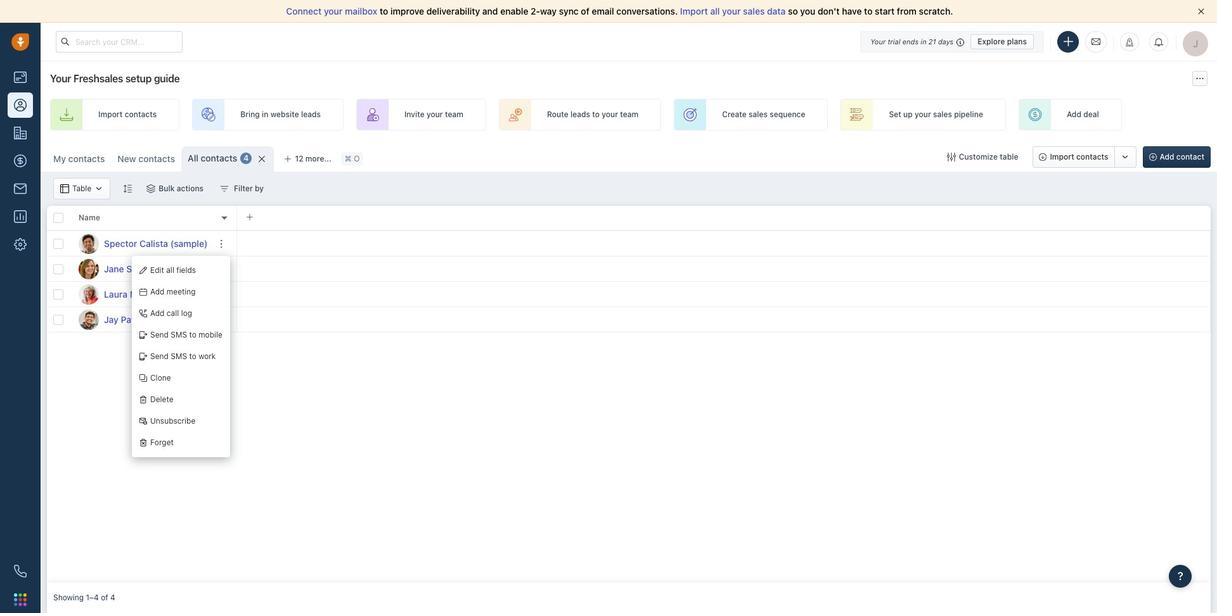 Task type: vqa. For each thing, say whether or not it's contained in the screenshot.
third Cell from the bottom of the first 'row group' from the right
yes



Task type: locate. For each thing, give the bounding box(es) containing it.
1 row group from the left
[[47, 231, 237, 333]]

sms
[[171, 331, 187, 340], [171, 352, 187, 362]]

send up 'clone'
[[150, 352, 169, 362]]

1 vertical spatial send
[[150, 352, 169, 362]]

invite your team
[[404, 110, 463, 119]]

plans
[[1007, 36, 1027, 46]]

team
[[445, 110, 463, 119], [620, 110, 639, 119]]

press space to select this row. row
[[47, 231, 237, 257], [47, 257, 237, 282], [47, 282, 237, 307], [47, 307, 237, 333]]

setup
[[125, 73, 152, 84]]

add left the contact
[[1160, 152, 1174, 162]]

up
[[903, 110, 913, 119]]

menu
[[132, 256, 230, 458]]

0 vertical spatial j image
[[79, 259, 99, 279]]

2 sms from the top
[[171, 352, 187, 362]]

sms up send sms to work
[[171, 331, 187, 340]]

to
[[380, 6, 388, 16], [864, 6, 873, 16], [592, 110, 600, 119], [189, 331, 196, 340], [189, 352, 196, 362]]

(sample) for jane sampleton (sample)
[[174, 263, 211, 274]]

grid
[[47, 205, 1211, 583]]

filter by button
[[212, 178, 272, 200]]

trial
[[888, 37, 901, 45]]

menu containing edit all fields
[[132, 256, 230, 458]]

(sample)
[[170, 238, 208, 249], [174, 263, 211, 274], [158, 289, 195, 300], [144, 314, 181, 325]]

new
[[118, 153, 136, 164]]

1 sms from the top
[[171, 331, 187, 340]]

2-
[[531, 6, 540, 16]]

sales left pipeline
[[933, 110, 952, 119]]

connect
[[286, 6, 322, 16]]

your for your trial ends in 21 days
[[870, 37, 886, 45]]

sms down send sms to mobile
[[171, 352, 187, 362]]

(sample) for laura norda (sample)
[[158, 289, 195, 300]]

contacts inside button
[[1076, 152, 1108, 162]]

0 horizontal spatial 4
[[110, 594, 115, 603]]

jane sampleton (sample)
[[104, 263, 211, 274]]

1 horizontal spatial all
[[710, 6, 720, 16]]

import for import contacts button
[[1050, 152, 1074, 162]]

of right 1–4
[[101, 594, 108, 603]]

your inside "link"
[[915, 110, 931, 119]]

norda
[[130, 289, 155, 300]]

container_wx8msf4aqz5i3rn1 image left table
[[60, 184, 69, 193]]

2 vertical spatial import
[[1050, 152, 1074, 162]]

1 j image from the top
[[79, 259, 99, 279]]

deal
[[1084, 110, 1099, 119]]

press space to select this row. row containing laura norda (sample)
[[47, 282, 237, 307]]

by
[[255, 184, 264, 193]]

add left "call"
[[150, 309, 164, 319]]

forget
[[150, 438, 174, 448]]

container_wx8msf4aqz5i3rn1 image left customize on the top right of page
[[947, 153, 956, 162]]

add for add contact
[[1160, 152, 1174, 162]]

1 horizontal spatial team
[[620, 110, 639, 119]]

0 vertical spatial your
[[870, 37, 886, 45]]

all
[[710, 6, 720, 16], [166, 266, 174, 275]]

sequence
[[770, 110, 805, 119]]

explore plans
[[978, 36, 1027, 46]]

table
[[72, 184, 91, 194]]

1 horizontal spatial import contacts
[[1050, 152, 1108, 162]]

add deal
[[1067, 110, 1099, 119]]

leads right the route
[[571, 110, 590, 119]]

2 j image from the top
[[79, 310, 99, 330]]

email
[[592, 6, 614, 16]]

customize table button
[[939, 146, 1027, 168]]

j image left the jane in the top of the page
[[79, 259, 99, 279]]

1 press space to select this row. row from the top
[[47, 231, 237, 257]]

send down jay patel (sample) link
[[150, 331, 169, 340]]

add for add meeting
[[150, 287, 164, 297]]

(sample) inside "link"
[[170, 238, 208, 249]]

contacts down the deal
[[1076, 152, 1108, 162]]

route
[[547, 110, 568, 119]]

your left trial in the right of the page
[[870, 37, 886, 45]]

0 horizontal spatial of
[[101, 594, 108, 603]]

explore
[[978, 36, 1005, 46]]

0 horizontal spatial in
[[262, 110, 268, 119]]

0 vertical spatial import
[[680, 6, 708, 16]]

1 vertical spatial import
[[98, 110, 123, 119]]

name row
[[47, 206, 237, 231]]

leads
[[301, 110, 321, 119], [571, 110, 590, 119]]

add down edit
[[150, 287, 164, 297]]

you
[[800, 6, 815, 16]]

import contacts for "import contacts" link
[[98, 110, 157, 119]]

0 vertical spatial send
[[150, 331, 169, 340]]

customize
[[959, 152, 998, 162]]

2 row group from the left
[[237, 231, 1211, 333]]

import all your sales data link
[[680, 6, 788, 16]]

contacts right my
[[68, 153, 105, 164]]

all
[[188, 153, 198, 164]]

to left work
[[189, 352, 196, 362]]

bulk
[[159, 184, 175, 193]]

2 horizontal spatial import
[[1050, 152, 1074, 162]]

1 vertical spatial import contacts
[[1050, 152, 1108, 162]]

way
[[540, 6, 557, 16]]

0 horizontal spatial your
[[50, 73, 71, 84]]

0 horizontal spatial import
[[98, 110, 123, 119]]

create sales sequence link
[[674, 99, 828, 131]]

contacts
[[125, 110, 157, 119], [1076, 152, 1108, 162], [201, 153, 237, 164], [68, 153, 105, 164], [138, 153, 175, 164]]

0 horizontal spatial team
[[445, 110, 463, 119]]

scratch.
[[919, 6, 953, 16]]

in right bring
[[262, 110, 268, 119]]

import down add deal link
[[1050, 152, 1074, 162]]

sales inside "link"
[[933, 110, 952, 119]]

import contacts
[[98, 110, 157, 119], [1050, 152, 1108, 162]]

of right 'sync'
[[581, 6, 589, 16]]

4 inside all contacts 4
[[244, 154, 249, 163]]

send sms to mobile
[[150, 331, 222, 340]]

2 send from the top
[[150, 352, 169, 362]]

to left mobile
[[189, 331, 196, 340]]

close image
[[1198, 8, 1204, 15]]

don't
[[818, 6, 840, 16]]

actions
[[177, 184, 204, 193]]

add
[[1067, 110, 1081, 119], [1160, 152, 1174, 162], [150, 287, 164, 297], [150, 309, 164, 319]]

0 horizontal spatial leads
[[301, 110, 321, 119]]

4 right 1–4
[[110, 594, 115, 603]]

add left the deal
[[1067, 110, 1081, 119]]

have
[[842, 6, 862, 16]]

import for "import contacts" link
[[98, 110, 123, 119]]

edit
[[150, 266, 164, 275]]

spector calista (sample) link
[[104, 237, 208, 250]]

import right conversations.
[[680, 6, 708, 16]]

1 vertical spatial sms
[[171, 352, 187, 362]]

container_wx8msf4aqz5i3rn1 image inside "customize table" button
[[947, 153, 956, 162]]

send sms to work
[[150, 352, 216, 362]]

2 leads from the left
[[571, 110, 590, 119]]

j image for jane sampleton (sample)
[[79, 259, 99, 279]]

⌘ o
[[345, 154, 360, 164]]

set up your sales pipeline
[[889, 110, 983, 119]]

to inside route leads to your team link
[[592, 110, 600, 119]]

contacts right the all
[[201, 153, 237, 164]]

import contacts down the "setup"
[[98, 110, 157, 119]]

your right up at the right of the page
[[915, 110, 931, 119]]

add call log
[[150, 309, 192, 319]]

sales
[[743, 6, 765, 16], [749, 110, 768, 119], [933, 110, 952, 119]]

in
[[921, 37, 927, 45], [262, 110, 268, 119]]

leads right website
[[301, 110, 321, 119]]

all left data
[[710, 6, 720, 16]]

sms for work
[[171, 352, 187, 362]]

add inside button
[[1160, 152, 1174, 162]]

laura norda (sample) link
[[104, 288, 195, 301]]

showing 1–4 of 4
[[53, 594, 115, 603]]

import down your freshsales setup guide
[[98, 110, 123, 119]]

0 vertical spatial all
[[710, 6, 720, 16]]

call
[[167, 309, 179, 319]]

my contacts button
[[47, 146, 111, 172], [53, 153, 105, 164]]

delete
[[150, 395, 173, 405]]

of
[[581, 6, 589, 16], [101, 594, 108, 603]]

1 vertical spatial all
[[166, 266, 174, 275]]

1 vertical spatial your
[[50, 73, 71, 84]]

send
[[150, 331, 169, 340], [150, 352, 169, 362]]

0 horizontal spatial all
[[166, 266, 174, 275]]

1 vertical spatial j image
[[79, 310, 99, 330]]

name column header
[[72, 206, 237, 231]]

container_wx8msf4aqz5i3rn1 image left filter
[[220, 184, 229, 193]]

days
[[938, 37, 954, 45]]

sampleton
[[126, 263, 171, 274]]

add deal link
[[1019, 99, 1122, 131]]

to right the route
[[592, 110, 600, 119]]

style_myh0__igzzd8unmi image
[[123, 184, 132, 193]]

1 send from the top
[[150, 331, 169, 340]]

laura norda (sample)
[[104, 289, 195, 300]]

import inside button
[[1050, 152, 1074, 162]]

container_wx8msf4aqz5i3rn1 image inside filter by button
[[220, 184, 229, 193]]

1 horizontal spatial your
[[870, 37, 886, 45]]

1 cell from the top
[[237, 231, 1211, 256]]

add for add call log
[[150, 309, 164, 319]]

1 horizontal spatial in
[[921, 37, 927, 45]]

your left freshsales
[[50, 73, 71, 84]]

0 vertical spatial sms
[[171, 331, 187, 340]]

1 horizontal spatial leads
[[571, 110, 590, 119]]

import contacts down the add deal
[[1050, 152, 1108, 162]]

my
[[53, 153, 66, 164]]

0 vertical spatial of
[[581, 6, 589, 16]]

import contacts inside button
[[1050, 152, 1108, 162]]

0 vertical spatial import contacts
[[98, 110, 157, 119]]

⌘
[[345, 154, 352, 164]]

row group
[[47, 231, 237, 333], [237, 231, 1211, 333]]

4 press space to select this row. row from the top
[[47, 307, 237, 333]]

4 up the filter by
[[244, 154, 249, 163]]

filter
[[234, 184, 253, 193]]

start
[[875, 6, 895, 16]]

table
[[1000, 152, 1018, 162]]

1 horizontal spatial 4
[[244, 154, 249, 163]]

cell
[[237, 231, 1211, 256], [237, 257, 1211, 281], [237, 282, 1211, 307], [237, 307, 1211, 332]]

0 horizontal spatial import contacts
[[98, 110, 157, 119]]

3 press space to select this row. row from the top
[[47, 282, 237, 307]]

all right edit
[[166, 266, 174, 275]]

bring in website leads link
[[192, 99, 344, 131]]

0 vertical spatial 4
[[244, 154, 249, 163]]

j image
[[79, 259, 99, 279], [79, 310, 99, 330]]

container_wx8msf4aqz5i3rn1 image
[[947, 153, 956, 162], [60, 184, 69, 193], [95, 184, 104, 193], [220, 184, 229, 193]]

set
[[889, 110, 901, 119]]

2 press space to select this row. row from the top
[[47, 257, 237, 282]]

j image left jay
[[79, 310, 99, 330]]

container_wx8msf4aqz5i3rn1 image for "customize table" button
[[947, 153, 956, 162]]

in left 21
[[921, 37, 927, 45]]

send for send sms to mobile
[[150, 331, 169, 340]]



Task type: describe. For each thing, give the bounding box(es) containing it.
set up your sales pipeline link
[[841, 99, 1006, 131]]

freshworks switcher image
[[14, 594, 27, 607]]

meeting
[[167, 287, 196, 297]]

spector
[[104, 238, 137, 249]]

12 more...
[[295, 154, 331, 164]]

import contacts group
[[1033, 146, 1136, 168]]

add for add deal
[[1067, 110, 1081, 119]]

send email image
[[1092, 36, 1101, 47]]

website
[[270, 110, 299, 119]]

s image
[[79, 234, 99, 254]]

all inside "menu"
[[166, 266, 174, 275]]

12
[[295, 154, 303, 164]]

1 team from the left
[[445, 110, 463, 119]]

new contacts
[[118, 153, 175, 164]]

bulk actions
[[159, 184, 204, 193]]

what's new image
[[1125, 38, 1134, 47]]

log
[[181, 309, 192, 319]]

conversations.
[[616, 6, 678, 16]]

1 vertical spatial in
[[262, 110, 268, 119]]

freshsales
[[73, 73, 123, 84]]

mailbox
[[345, 6, 377, 16]]

filter by
[[234, 184, 264, 193]]

route leads to your team
[[547, 110, 639, 119]]

4 cell from the top
[[237, 307, 1211, 332]]

showing
[[53, 594, 84, 603]]

row group containing spector calista (sample)
[[47, 231, 237, 333]]

(sample) for spector calista (sample)
[[170, 238, 208, 249]]

clone
[[150, 374, 171, 383]]

explore plans link
[[971, 34, 1034, 49]]

connect your mailbox link
[[286, 6, 380, 16]]

data
[[767, 6, 786, 16]]

improve
[[391, 6, 424, 16]]

2 team from the left
[[620, 110, 639, 119]]

Search your CRM... text field
[[56, 31, 183, 53]]

container_wx8msf4aqz5i3rn1 image
[[147, 184, 155, 193]]

to for route leads to your team
[[592, 110, 600, 119]]

connect your mailbox to improve deliverability and enable 2-way sync of email conversations. import all your sales data so you don't have to start from scratch.
[[286, 6, 953, 16]]

add contact button
[[1143, 146, 1211, 168]]

add meeting
[[150, 287, 196, 297]]

ends
[[903, 37, 919, 45]]

sms for mobile
[[171, 331, 187, 340]]

from
[[897, 6, 917, 16]]

to left the start
[[864, 6, 873, 16]]

spector calista (sample)
[[104, 238, 208, 249]]

grid containing spector calista (sample)
[[47, 205, 1211, 583]]

mobile
[[199, 331, 222, 340]]

your left "mailbox"
[[324, 6, 343, 16]]

your right the invite
[[427, 110, 443, 119]]

your left data
[[722, 6, 741, 16]]

bring
[[240, 110, 260, 119]]

guide
[[154, 73, 180, 84]]

jane
[[104, 263, 124, 274]]

deliverability
[[426, 6, 480, 16]]

your for your freshsales setup guide
[[50, 73, 71, 84]]

import contacts button
[[1033, 146, 1115, 168]]

container_wx8msf4aqz5i3rn1 image for filter by button at the left top of the page
[[220, 184, 229, 193]]

container_wx8msf4aqz5i3rn1 image for table 'popup button'
[[60, 184, 69, 193]]

press space to select this row. row containing jay patel (sample)
[[47, 307, 237, 333]]

calista
[[139, 238, 168, 249]]

1 vertical spatial 4
[[110, 594, 115, 603]]

so
[[788, 6, 798, 16]]

sales left data
[[743, 6, 765, 16]]

pipeline
[[954, 110, 983, 119]]

jay patel (sample) link
[[104, 313, 181, 326]]

add contact
[[1160, 152, 1204, 162]]

3 cell from the top
[[237, 282, 1211, 307]]

your right the route
[[602, 110, 618, 119]]

1–4
[[86, 594, 99, 603]]

all contacts 4
[[188, 153, 249, 164]]

press space to select this row. row containing jane sampleton (sample)
[[47, 257, 237, 282]]

create sales sequence
[[722, 110, 805, 119]]

invite
[[404, 110, 425, 119]]

more...
[[305, 154, 331, 164]]

container_wx8msf4aqz5i3rn1 image right table
[[95, 184, 104, 193]]

send for send sms to work
[[150, 352, 169, 362]]

j image for jay patel (sample)
[[79, 310, 99, 330]]

phone element
[[8, 559, 33, 584]]

to for send sms to work
[[189, 352, 196, 362]]

21
[[929, 37, 936, 45]]

and
[[482, 6, 498, 16]]

1 horizontal spatial import
[[680, 6, 708, 16]]

jay
[[104, 314, 118, 325]]

your trial ends in 21 days
[[870, 37, 954, 45]]

0 vertical spatial in
[[921, 37, 927, 45]]

name
[[79, 213, 100, 223]]

all contacts link
[[188, 152, 237, 165]]

your freshsales setup guide
[[50, 73, 180, 84]]

import contacts link
[[50, 99, 179, 131]]

(sample) for jay patel (sample)
[[144, 314, 181, 325]]

1 vertical spatial of
[[101, 594, 108, 603]]

bulk actions button
[[138, 178, 212, 200]]

to right "mailbox"
[[380, 6, 388, 16]]

to for send sms to mobile
[[189, 331, 196, 340]]

bring in website leads
[[240, 110, 321, 119]]

contacts right the new
[[138, 153, 175, 164]]

fields
[[176, 266, 196, 275]]

unsubscribe
[[150, 417, 195, 426]]

import contacts for import contacts button
[[1050, 152, 1108, 162]]

phone image
[[14, 565, 27, 578]]

sync
[[559, 6, 579, 16]]

invite your team link
[[356, 99, 486, 131]]

1 horizontal spatial of
[[581, 6, 589, 16]]

o
[[354, 154, 360, 164]]

sales right create
[[749, 110, 768, 119]]

press space to select this row. row containing spector calista (sample)
[[47, 231, 237, 257]]

1 leads from the left
[[301, 110, 321, 119]]

work
[[199, 352, 216, 362]]

2 cell from the top
[[237, 257, 1211, 281]]

contacts down the "setup"
[[125, 110, 157, 119]]

edit all fields
[[150, 266, 196, 275]]

12 more... button
[[277, 150, 338, 168]]

laura
[[104, 289, 128, 300]]

l image
[[79, 284, 99, 305]]

enable
[[500, 6, 528, 16]]

contact
[[1177, 152, 1204, 162]]



